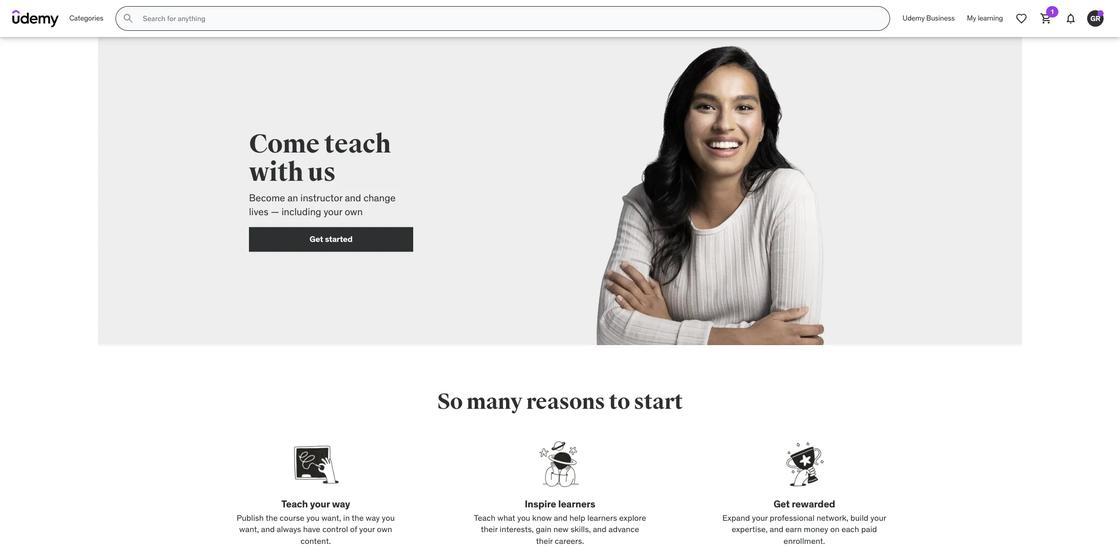 Task type: locate. For each thing, give the bounding box(es) containing it.
want, up control
[[322, 512, 341, 523]]

including
[[282, 206, 321, 218]]

want, down publish
[[239, 524, 259, 534]]

way
[[332, 498, 350, 510], [366, 512, 380, 523]]

udemy business link
[[897, 6, 961, 31]]

lives
[[249, 206, 269, 218]]

their
[[481, 524, 498, 534], [536, 535, 553, 546]]

1
[[1051, 8, 1054, 15]]

professional
[[770, 512, 815, 523]]

2 the from the left
[[352, 512, 364, 523]]

1 horizontal spatial own
[[377, 524, 392, 534]]

change
[[364, 192, 396, 204]]

0 vertical spatial their
[[481, 524, 498, 534]]

0 vertical spatial own
[[345, 206, 363, 218]]

learners up help
[[559, 498, 596, 510]]

1 horizontal spatial you
[[382, 512, 395, 523]]

always
[[277, 524, 301, 534]]

get up professional
[[774, 498, 790, 510]]

expertise,
[[732, 524, 768, 534]]

0 vertical spatial teach
[[281, 498, 308, 510]]

your up expertise, on the bottom right
[[752, 512, 768, 523]]

way up in
[[332, 498, 350, 510]]

0 horizontal spatial you
[[307, 512, 320, 523]]

started
[[325, 234, 353, 244]]

build
[[851, 512, 869, 523]]

their down gain
[[536, 535, 553, 546]]

and left earn
[[770, 524, 784, 534]]

1 vertical spatial want,
[[239, 524, 259, 534]]

you right in
[[382, 512, 395, 523]]

1 horizontal spatial teach
[[474, 512, 496, 523]]

so many reasons to start
[[438, 389, 683, 415]]

teach
[[281, 498, 308, 510], [474, 512, 496, 523]]

become
[[249, 192, 285, 204]]

0 horizontal spatial own
[[345, 206, 363, 218]]

2 horizontal spatial you
[[517, 512, 531, 523]]

0 horizontal spatial the
[[266, 512, 278, 523]]

1 vertical spatial get
[[774, 498, 790, 510]]

1 horizontal spatial want,
[[322, 512, 341, 523]]

the right in
[[352, 512, 364, 523]]

and left "always" at left
[[261, 524, 275, 534]]

teach inside inspire learners teach what you know and help learners explore their interests, gain new skills, and advance their careers.
[[474, 512, 496, 523]]

want,
[[322, 512, 341, 523], [239, 524, 259, 534]]

have
[[303, 524, 321, 534]]

you inside inspire learners teach what you know and help learners explore their interests, gain new skills, and advance their careers.
[[517, 512, 531, 523]]

and inside come teach with us become an instructor and change lives — including your own
[[345, 192, 361, 204]]

many
[[467, 389, 523, 415]]

rewarded
[[792, 498, 836, 510]]

explore
[[619, 512, 647, 523]]

interests,
[[500, 524, 534, 534]]

control
[[322, 524, 348, 534]]

udemy image
[[12, 10, 59, 27]]

enrollment.
[[784, 535, 826, 546]]

your down instructor
[[324, 206, 343, 218]]

and
[[345, 192, 361, 204], [554, 512, 568, 523], [261, 524, 275, 534], [593, 524, 607, 534], [770, 524, 784, 534]]

way right in
[[366, 512, 380, 523]]

1 horizontal spatial their
[[536, 535, 553, 546]]

their down what on the left of page
[[481, 524, 498, 534]]

2 you from the left
[[382, 512, 395, 523]]

get
[[310, 234, 323, 244], [774, 498, 790, 510]]

inspire
[[525, 498, 556, 510]]

3 you from the left
[[517, 512, 531, 523]]

0 vertical spatial get
[[310, 234, 323, 244]]

1 horizontal spatial the
[[352, 512, 364, 523]]

gain
[[536, 524, 552, 534]]

your
[[324, 206, 343, 218], [310, 498, 330, 510], [752, 512, 768, 523], [871, 512, 887, 523], [359, 524, 375, 534]]

0 vertical spatial learners
[[559, 498, 596, 510]]

teach left what on the left of page
[[474, 512, 496, 523]]

get for started
[[310, 234, 323, 244]]

1 horizontal spatial get
[[774, 498, 790, 510]]

teach up the "course"
[[281, 498, 308, 510]]

the
[[266, 512, 278, 523], [352, 512, 364, 523]]

of
[[350, 524, 357, 534]]

submit search image
[[122, 12, 135, 25]]

1 horizontal spatial way
[[366, 512, 380, 523]]

get inside get rewarded expand your professional network, build your expertise, and earn money on each paid enrollment.
[[774, 498, 790, 510]]

1 vertical spatial teach
[[474, 512, 496, 523]]

teach
[[324, 129, 391, 160]]

learners
[[559, 498, 596, 510], [588, 512, 617, 523]]

learners up skills,
[[588, 512, 617, 523]]

and left change
[[345, 192, 361, 204]]

you
[[307, 512, 320, 523], [382, 512, 395, 523], [517, 512, 531, 523]]

own
[[345, 206, 363, 218], [377, 524, 392, 534]]

0 horizontal spatial get
[[310, 234, 323, 244]]

0 horizontal spatial teach
[[281, 498, 308, 510]]

to
[[609, 389, 630, 415]]

own right of
[[377, 524, 392, 534]]

1 vertical spatial their
[[536, 535, 553, 546]]

with
[[249, 157, 303, 189]]

gr
[[1091, 14, 1101, 23]]

my
[[967, 13, 977, 23]]

in
[[343, 512, 350, 523]]

you up have
[[307, 512, 320, 523]]

own up started
[[345, 206, 363, 218]]

gr link
[[1084, 6, 1108, 31]]

0 vertical spatial want,
[[322, 512, 341, 523]]

get left started
[[310, 234, 323, 244]]

0 vertical spatial way
[[332, 498, 350, 510]]

and inside get rewarded expand your professional network, build your expertise, and earn money on each paid enrollment.
[[770, 524, 784, 534]]

you up interests,
[[517, 512, 531, 523]]

the left the "course"
[[266, 512, 278, 523]]

categories
[[69, 13, 103, 23]]

1 vertical spatial own
[[377, 524, 392, 534]]

and right skills,
[[593, 524, 607, 534]]

business
[[927, 13, 955, 23]]

us
[[308, 157, 336, 189]]

1 the from the left
[[266, 512, 278, 523]]

publish
[[237, 512, 264, 523]]



Task type: vqa. For each thing, say whether or not it's contained in the screenshot.
small image related to Finding the Key/Tonal Center
no



Task type: describe. For each thing, give the bounding box(es) containing it.
get started link
[[249, 227, 413, 252]]

earn
[[786, 524, 802, 534]]

1 you from the left
[[307, 512, 320, 523]]

start
[[634, 389, 683, 415]]

1 vertical spatial learners
[[588, 512, 617, 523]]

0 horizontal spatial way
[[332, 498, 350, 510]]

you have alerts image
[[1098, 10, 1104, 16]]

what
[[498, 512, 516, 523]]

course
[[280, 512, 305, 523]]

advance
[[609, 524, 639, 534]]

your inside come teach with us become an instructor and change lives — including your own
[[324, 206, 343, 218]]

your up paid
[[871, 512, 887, 523]]

come
[[249, 129, 320, 160]]

my learning
[[967, 13, 1004, 23]]

know
[[532, 512, 552, 523]]

categories button
[[63, 6, 110, 31]]

teach your way publish the course you want, in the way you want, and always have control of your own content.
[[237, 498, 395, 546]]

skills,
[[571, 524, 591, 534]]

notifications image
[[1065, 12, 1077, 25]]

get started
[[310, 234, 353, 244]]

content.
[[301, 535, 331, 546]]

come teach with us become an instructor and change lives — including your own
[[249, 129, 396, 218]]

and up new
[[554, 512, 568, 523]]

udemy business
[[903, 13, 955, 23]]

own inside come teach with us become an instructor and change lives — including your own
[[345, 206, 363, 218]]

teach inside teach your way publish the course you want, in the way you want, and always have control of your own content.
[[281, 498, 308, 510]]

0 horizontal spatial want,
[[239, 524, 259, 534]]

careers.
[[555, 535, 584, 546]]

my learning link
[[961, 6, 1010, 31]]

inspire learners teach what you know and help learners explore their interests, gain new skills, and advance their careers.
[[474, 498, 647, 546]]

0 horizontal spatial their
[[481, 524, 498, 534]]

udemy
[[903, 13, 925, 23]]

each
[[842, 524, 860, 534]]

get for rewarded
[[774, 498, 790, 510]]

and inside teach your way publish the course you want, in the way you want, and always have control of your own content.
[[261, 524, 275, 534]]

1 vertical spatial way
[[366, 512, 380, 523]]

—
[[271, 206, 279, 218]]

learning
[[978, 13, 1004, 23]]

an
[[288, 192, 298, 204]]

own inside teach your way publish the course you want, in the way you want, and always have control of your own content.
[[377, 524, 392, 534]]

instructor
[[301, 192, 343, 204]]

1 link
[[1034, 6, 1059, 31]]

shopping cart with 1 item image
[[1040, 12, 1053, 25]]

your up have
[[310, 498, 330, 510]]

on
[[831, 524, 840, 534]]

expand
[[723, 512, 750, 523]]

money
[[804, 524, 829, 534]]

wishlist image
[[1016, 12, 1028, 25]]

get rewarded expand your professional network, build your expertise, and earn money on each paid enrollment.
[[723, 498, 887, 546]]

Search for anything text field
[[141, 10, 878, 27]]

reasons
[[526, 389, 605, 415]]

your right of
[[359, 524, 375, 534]]

help
[[570, 512, 586, 523]]

so
[[438, 389, 463, 415]]

new
[[554, 524, 569, 534]]

network,
[[817, 512, 849, 523]]

paid
[[862, 524, 877, 534]]



